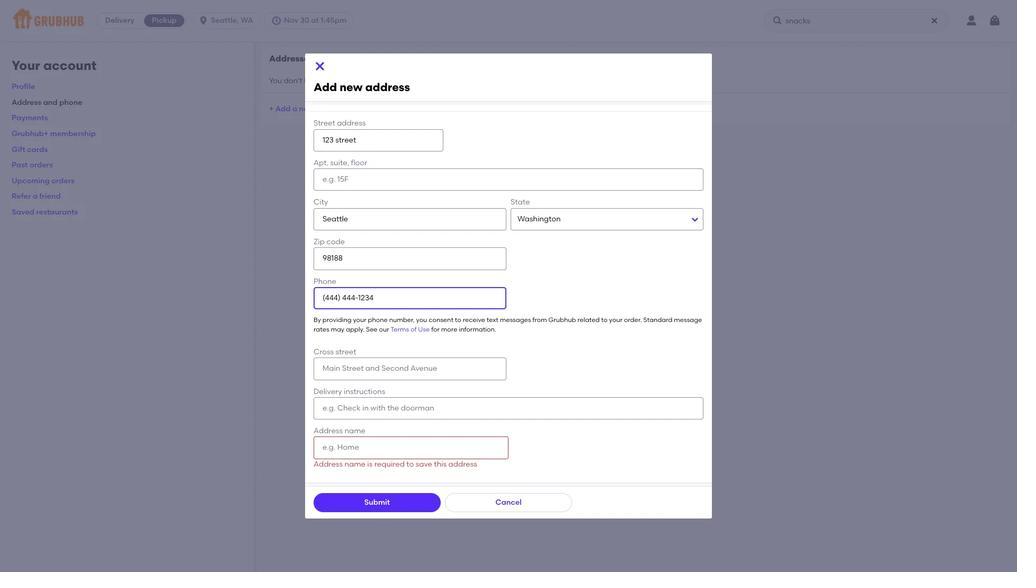 Task type: vqa. For each thing, say whether or not it's contained in the screenshot.
the • Mexican on the bottom right of page
no



Task type: describe. For each thing, give the bounding box(es) containing it.
zip
[[314, 237, 325, 246]]

grubhub+
[[12, 129, 48, 138]]

refer a friend link
[[12, 192, 61, 201]]

Address name text field
[[314, 437, 509, 459]]

of
[[411, 326, 417, 333]]

delivery for delivery instructions
[[314, 387, 342, 396]]

grubhub+ membership link
[[12, 129, 96, 138]]

restaurants
[[36, 208, 78, 217]]

for
[[431, 326, 440, 333]]

+ add a new address
[[269, 104, 345, 113]]

nov
[[284, 16, 298, 25]]

1 vertical spatial svg image
[[314, 60, 326, 73]]

more
[[441, 326, 457, 333]]

delivery button
[[98, 12, 142, 29]]

instructions
[[344, 387, 385, 396]]

street
[[314, 119, 335, 128]]

account
[[43, 58, 97, 73]]

you
[[416, 316, 427, 324]]

upcoming orders
[[12, 176, 75, 185]]

code
[[326, 237, 345, 246]]

see
[[366, 326, 377, 333]]

refer
[[12, 192, 31, 201]]

Cross street text field
[[314, 358, 506, 380]]

past orders
[[12, 161, 53, 170]]

from
[[532, 316, 547, 324]]

membership
[[50, 129, 96, 138]]

state
[[511, 198, 530, 207]]

1 horizontal spatial new
[[340, 81, 363, 94]]

new inside button
[[299, 104, 314, 113]]

Phone telephone field
[[314, 287, 506, 309]]

upcoming
[[12, 176, 50, 185]]

name for address name is required to save this address
[[345, 460, 366, 469]]

by
[[314, 316, 321, 324]]

0 vertical spatial phone
[[59, 98, 82, 107]]

street address
[[314, 119, 366, 128]]

cancel
[[495, 498, 522, 507]]

providing
[[323, 316, 352, 324]]

payments link
[[12, 114, 48, 123]]

our
[[379, 326, 389, 333]]

gift cards
[[12, 145, 48, 154]]

required
[[374, 460, 405, 469]]

30
[[300, 16, 309, 25]]

wa
[[241, 16, 253, 25]]

seattle,
[[211, 16, 239, 25]]

grubhub+ membership
[[12, 129, 96, 138]]

a inside + add a new address button
[[292, 104, 297, 113]]

number,
[[389, 316, 415, 324]]

and
[[43, 98, 58, 107]]

1:45pm
[[321, 16, 346, 25]]

use
[[418, 326, 430, 333]]

1 horizontal spatial add
[[314, 81, 337, 94]]

nov 30 at 1:45pm button
[[264, 12, 358, 29]]

message
[[674, 316, 702, 324]]

street
[[336, 347, 356, 356]]

saved
[[12, 208, 34, 217]]

address name is required to save this address alert
[[314, 460, 477, 469]]

orders for upcoming orders
[[51, 176, 75, 185]]

address inside + add a new address button
[[316, 104, 345, 113]]

cross street
[[314, 347, 356, 356]]

your account
[[12, 58, 97, 73]]

apt, suite, floor
[[314, 158, 367, 167]]

addresses
[[269, 54, 313, 64]]

grubhub
[[548, 316, 576, 324]]

delivery for delivery
[[105, 16, 134, 25]]

at
[[311, 16, 319, 25]]

terms of use link
[[391, 326, 430, 333]]

rates
[[314, 326, 329, 333]]

profile
[[12, 82, 35, 91]]

submit
[[364, 498, 390, 507]]

svg image inside seattle, wa button
[[198, 15, 209, 26]]

add new address
[[314, 81, 410, 94]]

Street address text field
[[314, 129, 444, 151]]

by providing your phone number, you consent to receive text messages from grubhub related to your order. standard message rates may apply. see our
[[314, 316, 702, 333]]

cards
[[27, 145, 48, 154]]

address for address name is required to save this address
[[314, 460, 343, 469]]



Task type: locate. For each thing, give the bounding box(es) containing it.
0 vertical spatial orders
[[30, 161, 53, 170]]

saved restaurants link
[[12, 208, 78, 217]]

0 vertical spatial address
[[12, 98, 41, 107]]

1 vertical spatial a
[[33, 192, 38, 201]]

1 horizontal spatial your
[[609, 316, 623, 324]]

new right "any"
[[340, 81, 363, 94]]

0 horizontal spatial your
[[353, 316, 366, 324]]

refer a friend
[[12, 192, 61, 201]]

save
[[416, 460, 432, 469]]

saved restaurants
[[12, 208, 78, 217]]

address name is required to save this address
[[314, 460, 477, 469]]

1 horizontal spatial delivery
[[314, 387, 342, 396]]

orders up friend
[[51, 176, 75, 185]]

city
[[314, 198, 328, 207]]

your
[[353, 316, 366, 324], [609, 316, 623, 324]]

terms
[[391, 326, 409, 333]]

address and phone link
[[12, 98, 82, 107]]

address down profile
[[12, 98, 41, 107]]

gift cards link
[[12, 145, 48, 154]]

submit button
[[314, 493, 441, 512]]

Apt, suite, floor text field
[[314, 169, 703, 191]]

profile link
[[12, 82, 35, 91]]

text
[[487, 316, 498, 324]]

related
[[578, 316, 600, 324]]

cancel button
[[445, 493, 572, 512]]

main navigation navigation
[[0, 0, 1017, 41]]

addresses.
[[362, 76, 400, 85]]

1 horizontal spatial a
[[292, 104, 297, 113]]

you
[[269, 76, 282, 85]]

standard
[[643, 316, 672, 324]]

saved
[[339, 76, 360, 85]]

seattle, wa
[[211, 16, 253, 25]]

0 vertical spatial add
[[314, 81, 337, 94]]

suite,
[[330, 158, 349, 167]]

address for address name
[[314, 427, 343, 436]]

upcoming orders link
[[12, 176, 75, 185]]

2 your from the left
[[609, 316, 623, 324]]

orders up upcoming orders
[[30, 161, 53, 170]]

consent
[[429, 316, 453, 324]]

1 vertical spatial orders
[[51, 176, 75, 185]]

0 horizontal spatial new
[[299, 104, 314, 113]]

2 horizontal spatial to
[[601, 316, 608, 324]]

order.
[[624, 316, 642, 324]]

don't
[[284, 76, 302, 85]]

0 horizontal spatial svg image
[[198, 15, 209, 26]]

1 vertical spatial new
[[299, 104, 314, 113]]

1 vertical spatial phone
[[368, 316, 388, 324]]

delivery left instructions at bottom left
[[314, 387, 342, 396]]

1 horizontal spatial to
[[455, 316, 461, 324]]

receive
[[463, 316, 485, 324]]

phone
[[314, 277, 336, 286]]

any
[[324, 76, 337, 85]]

address and phone
[[12, 98, 82, 107]]

address right street
[[337, 119, 366, 128]]

your
[[12, 58, 40, 73]]

messages
[[500, 316, 531, 324]]

add
[[314, 81, 337, 94], [275, 104, 291, 113]]

1 vertical spatial address
[[314, 427, 343, 436]]

0 vertical spatial delivery
[[105, 16, 134, 25]]

2 name from the top
[[345, 460, 366, 469]]

0 horizontal spatial to
[[406, 460, 414, 469]]

Zip code telephone field
[[314, 248, 506, 270]]

payments
[[12, 114, 48, 123]]

apply.
[[346, 326, 365, 333]]

City text field
[[314, 208, 506, 230]]

phone
[[59, 98, 82, 107], [368, 316, 388, 324]]

new
[[340, 81, 363, 94], [299, 104, 314, 113]]

+ add a new address button
[[269, 100, 345, 119]]

zip code
[[314, 237, 345, 246]]

0 horizontal spatial add
[[275, 104, 291, 113]]

to
[[455, 316, 461, 324], [601, 316, 608, 324], [406, 460, 414, 469]]

orders
[[30, 161, 53, 170], [51, 176, 75, 185]]

add right +
[[275, 104, 291, 113]]

phone up see
[[368, 316, 388, 324]]

1 name from the top
[[345, 427, 366, 436]]

to right related
[[601, 316, 608, 324]]

add left saved
[[314, 81, 337, 94]]

friend
[[39, 192, 61, 201]]

apt,
[[314, 158, 329, 167]]

address up street
[[316, 104, 345, 113]]

to up more
[[455, 316, 461, 324]]

address name
[[314, 427, 366, 436]]

1 vertical spatial add
[[275, 104, 291, 113]]

1 horizontal spatial svg image
[[314, 60, 326, 73]]

0 vertical spatial svg image
[[198, 15, 209, 26]]

phone inside by providing your phone number, you consent to receive text messages from grubhub related to your order. standard message rates may apply. see our
[[368, 316, 388, 324]]

you don't have any saved addresses.
[[269, 76, 400, 85]]

1 vertical spatial delivery
[[314, 387, 342, 396]]

svg image left the seattle,
[[198, 15, 209, 26]]

address down address name
[[314, 460, 343, 469]]

+
[[269, 104, 274, 113]]

add inside button
[[275, 104, 291, 113]]

delivery instructions
[[314, 387, 385, 396]]

floor
[[351, 158, 367, 167]]

svg image
[[198, 15, 209, 26], [314, 60, 326, 73]]

gift
[[12, 145, 25, 154]]

1 your from the left
[[353, 316, 366, 324]]

2 vertical spatial address
[[314, 460, 343, 469]]

your up apply. at bottom left
[[353, 316, 366, 324]]

address down 'delivery instructions'
[[314, 427, 343, 436]]

name left is at bottom left
[[345, 460, 366, 469]]

orders for past orders
[[30, 161, 53, 170]]

address right saved
[[365, 81, 410, 94]]

0 vertical spatial a
[[292, 104, 297, 113]]

may
[[331, 326, 344, 333]]

svg image inside nov 30 at 1:45pm button
[[271, 15, 282, 26]]

0 horizontal spatial delivery
[[105, 16, 134, 25]]

name for address name
[[345, 427, 366, 436]]

pickup button
[[142, 12, 187, 29]]

terms of use for more information.
[[391, 326, 496, 333]]

Delivery instructions text field
[[314, 397, 703, 420]]

to left save
[[406, 460, 414, 469]]

name down 'delivery instructions'
[[345, 427, 366, 436]]

a right +
[[292, 104, 297, 113]]

past
[[12, 161, 28, 170]]

is
[[367, 460, 373, 469]]

your left order.
[[609, 316, 623, 324]]

a right refer
[[33, 192, 38, 201]]

svg image up have at the left
[[314, 60, 326, 73]]

delivery left pickup on the left top
[[105, 16, 134, 25]]

phone right and
[[59, 98, 82, 107]]

address for address and phone
[[12, 98, 41, 107]]

cross
[[314, 347, 334, 356]]

a
[[292, 104, 297, 113], [33, 192, 38, 201]]

have
[[304, 76, 322, 85]]

delivery
[[105, 16, 134, 25], [314, 387, 342, 396]]

0 vertical spatial new
[[340, 81, 363, 94]]

address right this
[[448, 460, 477, 469]]

0 horizontal spatial a
[[33, 192, 38, 201]]

nov 30 at 1:45pm
[[284, 16, 346, 25]]

address
[[365, 81, 410, 94], [316, 104, 345, 113], [337, 119, 366, 128], [448, 460, 477, 469]]

new up street
[[299, 104, 314, 113]]

delivery inside 'button'
[[105, 16, 134, 25]]

0 vertical spatial name
[[345, 427, 366, 436]]

0 horizontal spatial phone
[[59, 98, 82, 107]]

seattle, wa button
[[191, 12, 264, 29]]

information.
[[459, 326, 496, 333]]

past orders link
[[12, 161, 53, 170]]

1 horizontal spatial phone
[[368, 316, 388, 324]]

name
[[345, 427, 366, 436], [345, 460, 366, 469]]

1 vertical spatial name
[[345, 460, 366, 469]]

svg image
[[988, 14, 1001, 27], [271, 15, 282, 26], [772, 15, 783, 26], [930, 16, 939, 25]]



